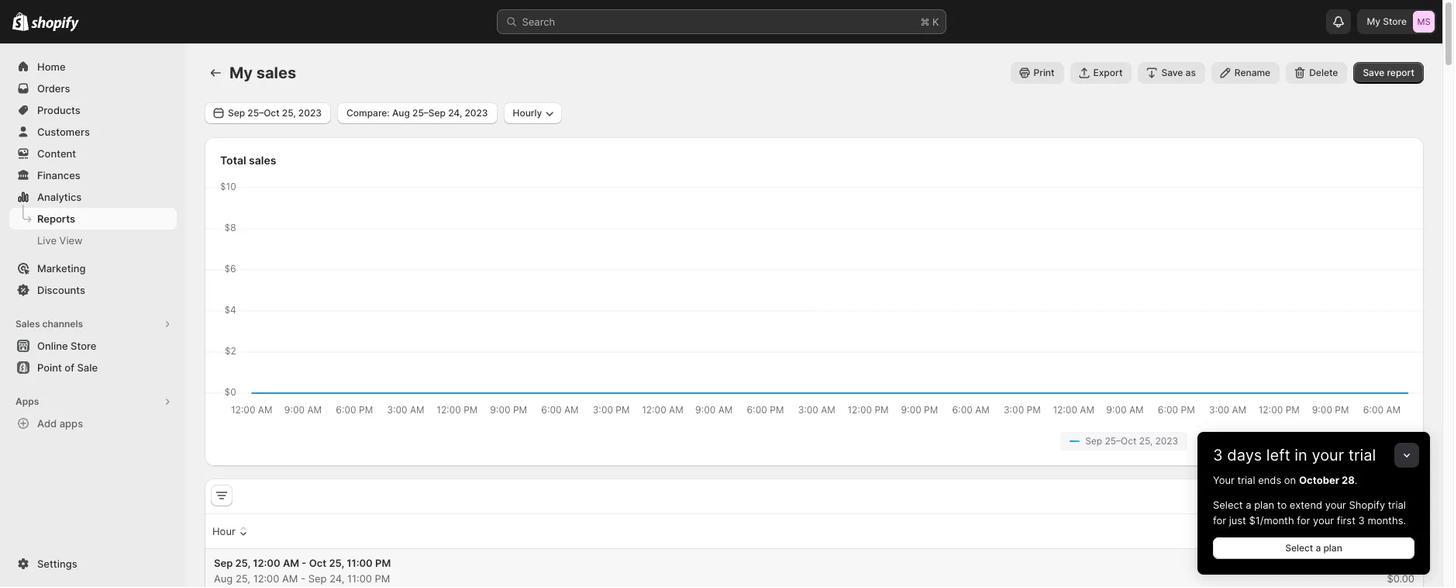 Task type: vqa. For each thing, say whether or not it's contained in the screenshot.
the leftmost 25–OCT
yes



Task type: locate. For each thing, give the bounding box(es) containing it.
1 horizontal spatial a
[[1316, 542, 1322, 554]]

1 horizontal spatial 25–sep
[[1305, 435, 1338, 447]]

your left first
[[1314, 514, 1335, 527]]

3 inside the select a plan to extend your shopify trial for just $1/month for your first 3 months.
[[1359, 514, 1366, 527]]

0 vertical spatial my
[[1368, 16, 1381, 27]]

customers link
[[9, 121, 177, 143]]

a inside the select a plan to extend your shopify trial for just $1/month for your first 3 months.
[[1246, 499, 1252, 511]]

save left "as"
[[1162, 67, 1184, 78]]

2 for from the left
[[1298, 514, 1311, 527]]

2 save from the left
[[1364, 67, 1385, 78]]

25–oct
[[248, 107, 280, 119], [1106, 435, 1137, 447]]

days
[[1228, 446, 1263, 465]]

0 vertical spatial your
[[1313, 446, 1345, 465]]

1 vertical spatial 12:00
[[253, 572, 279, 585]]

1 vertical spatial total sales
[[1363, 525, 1414, 537]]

search
[[522, 16, 555, 28]]

0 vertical spatial 11:00
[[347, 557, 373, 569]]

sep inside sep 25–oct 25, 2023 dropdown button
[[228, 107, 245, 119]]

2 vertical spatial 24,
[[330, 572, 345, 585]]

0 horizontal spatial total sales
[[220, 154, 276, 167]]

your up first
[[1326, 499, 1347, 511]]

0 vertical spatial 24,
[[448, 107, 462, 119]]

0 vertical spatial a
[[1246, 499, 1252, 511]]

plan
[[1255, 499, 1275, 511], [1324, 542, 1343, 554]]

total down shopify
[[1363, 525, 1386, 537]]

0 vertical spatial total
[[220, 154, 246, 167]]

2 vertical spatial aug
[[214, 572, 233, 585]]

extend
[[1290, 499, 1323, 511]]

your up october
[[1313, 446, 1345, 465]]

0 vertical spatial am
[[283, 557, 299, 569]]

2023
[[298, 107, 322, 119], [465, 107, 488, 119], [1156, 435, 1179, 447], [1357, 435, 1380, 447]]

trial
[[1349, 446, 1377, 465], [1238, 474, 1256, 486], [1389, 499, 1407, 511]]

save for save report
[[1364, 67, 1385, 78]]

store for online store
[[71, 340, 96, 352]]

25, inside dropdown button
[[282, 107, 296, 119]]

total sales button
[[1345, 517, 1416, 546]]

0 vertical spatial store
[[1384, 16, 1408, 27]]

3 days left in your trial
[[1214, 446, 1377, 465]]

0 vertical spatial select
[[1214, 499, 1244, 511]]

0 horizontal spatial select
[[1214, 499, 1244, 511]]

sales up sep 25–oct 25, 2023 dropdown button
[[256, 64, 296, 82]]

1 horizontal spatial 25–oct
[[1106, 435, 1137, 447]]

25–sep
[[413, 107, 446, 119], [1305, 435, 1338, 447]]

1 horizontal spatial 3
[[1359, 514, 1366, 527]]

25,
[[282, 107, 296, 119], [1140, 435, 1153, 447], [235, 557, 251, 569], [329, 557, 344, 569], [236, 572, 250, 585]]

0 horizontal spatial store
[[71, 340, 96, 352]]

trial inside dropdown button
[[1349, 446, 1377, 465]]

your inside 3 days left in your trial dropdown button
[[1313, 446, 1345, 465]]

trial inside the select a plan to extend your shopify trial for just $1/month for your first 3 months.
[[1389, 499, 1407, 511]]

3
[[1214, 446, 1224, 465], [1359, 514, 1366, 527]]

0 vertical spatial 25–sep
[[413, 107, 446, 119]]

save inside button
[[1162, 67, 1184, 78]]

finances
[[37, 169, 80, 181]]

compared to aug 25–sep 24, 2023
[[1226, 435, 1380, 447]]

to up $1/month in the right bottom of the page
[[1278, 499, 1288, 511]]

for left just
[[1214, 514, 1227, 527]]

$0.00
[[1386, 557, 1415, 569], [1388, 572, 1415, 585]]

1 vertical spatial total
[[1363, 525, 1386, 537]]

3 up your
[[1214, 446, 1224, 465]]

online store
[[37, 340, 96, 352]]

report
[[1388, 67, 1415, 78]]

reports
[[37, 212, 75, 225]]

my left my store image
[[1368, 16, 1381, 27]]

25–sep inside dropdown button
[[413, 107, 446, 119]]

trial right your
[[1238, 474, 1256, 486]]

1 horizontal spatial total
[[1363, 525, 1386, 537]]

2 horizontal spatial 24,
[[1341, 435, 1355, 447]]

sep 25–oct 25, 2023 inside dropdown button
[[228, 107, 322, 119]]

save report button
[[1354, 62, 1425, 84]]

1 vertical spatial pm
[[375, 572, 390, 585]]

2 vertical spatial trial
[[1389, 499, 1407, 511]]

1 vertical spatial store
[[71, 340, 96, 352]]

select
[[1214, 499, 1244, 511], [1286, 542, 1314, 554]]

0 vertical spatial 12:00
[[253, 557, 281, 569]]

0 horizontal spatial trial
[[1238, 474, 1256, 486]]

pm
[[375, 557, 391, 569], [375, 572, 390, 585]]

in
[[1295, 446, 1308, 465]]

delete
[[1310, 67, 1339, 78]]

sep
[[228, 107, 245, 119], [1086, 435, 1103, 447], [214, 557, 233, 569], [308, 572, 327, 585]]

1 vertical spatial 3
[[1359, 514, 1366, 527]]

plan down first
[[1324, 542, 1343, 554]]

store left my store image
[[1384, 16, 1408, 27]]

25–oct inside sep 25–oct 25, 2023 dropdown button
[[248, 107, 280, 119]]

1 for from the left
[[1214, 514, 1227, 527]]

1 vertical spatial my
[[230, 64, 253, 82]]

⌘ k
[[921, 16, 940, 28]]

finances link
[[9, 164, 177, 186]]

select up just
[[1214, 499, 1244, 511]]

1 vertical spatial to
[[1278, 499, 1288, 511]]

1 12:00 from the top
[[253, 557, 281, 569]]

select a plan
[[1286, 542, 1343, 554]]

trial up the .
[[1349, 446, 1377, 465]]

my sales
[[230, 64, 296, 82]]

total down sep 25–oct 25, 2023 dropdown button
[[220, 154, 246, 167]]

save inside button
[[1364, 67, 1385, 78]]

store inside "button"
[[71, 340, 96, 352]]

point of sale link
[[9, 357, 177, 378]]

1 vertical spatial a
[[1316, 542, 1322, 554]]

a down the select a plan to extend your shopify trial for just $1/month for your first 3 months.
[[1316, 542, 1322, 554]]

12:00
[[253, 557, 281, 569], [253, 572, 279, 585]]

1 vertical spatial 25–oct
[[1106, 435, 1137, 447]]

for down "extend" on the bottom of page
[[1298, 514, 1311, 527]]

first
[[1338, 514, 1356, 527]]

compare: aug 25–sep 24, 2023 button
[[337, 102, 498, 124]]

2 vertical spatial sales
[[1389, 525, 1414, 537]]

28
[[1342, 474, 1355, 486]]

0 horizontal spatial for
[[1214, 514, 1227, 527]]

1 horizontal spatial for
[[1298, 514, 1311, 527]]

2 vertical spatial your
[[1314, 514, 1335, 527]]

apps
[[59, 417, 83, 430]]

apps button
[[9, 391, 177, 413]]

add
[[37, 417, 57, 430]]

online
[[37, 340, 68, 352]]

1 horizontal spatial store
[[1384, 16, 1408, 27]]

to
[[1274, 435, 1283, 447], [1278, 499, 1288, 511]]

a up just
[[1246, 499, 1252, 511]]

store
[[1384, 16, 1408, 27], [71, 340, 96, 352]]

plan inside select a plan link
[[1324, 542, 1343, 554]]

$0.00 inside $0.00 $0.00
[[1388, 572, 1415, 585]]

0 horizontal spatial 3
[[1214, 446, 1224, 465]]

0 vertical spatial 25–oct
[[248, 107, 280, 119]]

plan up $1/month in the right bottom of the page
[[1255, 499, 1275, 511]]

shopify image
[[31, 16, 79, 32]]

sales down sep 25–oct 25, 2023 dropdown button
[[249, 154, 276, 167]]

1 horizontal spatial select
[[1286, 542, 1314, 554]]

25–sep right compare:
[[413, 107, 446, 119]]

0 horizontal spatial 24,
[[330, 572, 345, 585]]

compare: aug 25–sep 24, 2023
[[347, 107, 488, 119]]

0 horizontal spatial 25–sep
[[413, 107, 446, 119]]

plan inside the select a plan to extend your shopify trial for just $1/month for your first 3 months.
[[1255, 499, 1275, 511]]

0 horizontal spatial plan
[[1255, 499, 1275, 511]]

1 horizontal spatial save
[[1364, 67, 1385, 78]]

shopify image
[[12, 12, 29, 31]]

0 vertical spatial 3
[[1214, 446, 1224, 465]]

home link
[[9, 56, 177, 78]]

1 vertical spatial am
[[282, 572, 298, 585]]

select inside the select a plan to extend your shopify trial for just $1/month for your first 3 months.
[[1214, 499, 1244, 511]]

hourly
[[513, 107, 542, 119]]

0 vertical spatial trial
[[1349, 446, 1377, 465]]

rename button
[[1212, 62, 1281, 84]]

sales channels
[[16, 318, 83, 330]]

0 vertical spatial plan
[[1255, 499, 1275, 511]]

1 am from the top
[[283, 557, 299, 569]]

plan for select a plan
[[1324, 542, 1343, 554]]

25–sep up october
[[1305, 435, 1338, 447]]

0 horizontal spatial save
[[1162, 67, 1184, 78]]

sales up $0.00 $0.00
[[1389, 525, 1414, 537]]

24,
[[448, 107, 462, 119], [1341, 435, 1355, 447], [330, 572, 345, 585]]

a
[[1246, 499, 1252, 511], [1316, 542, 1322, 554]]

1 11:00 from the top
[[347, 557, 373, 569]]

1 horizontal spatial total sales
[[1363, 525, 1414, 537]]

sales inside button
[[1389, 525, 1414, 537]]

print
[[1034, 67, 1055, 78]]

0 vertical spatial pm
[[375, 557, 391, 569]]

0 horizontal spatial aug
[[214, 572, 233, 585]]

0 vertical spatial aug
[[392, 107, 410, 119]]

0 horizontal spatial sep 25–oct 25, 2023
[[228, 107, 322, 119]]

on
[[1285, 474, 1297, 486]]

store up sale
[[71, 340, 96, 352]]

2 horizontal spatial trial
[[1389, 499, 1407, 511]]

trial up the "months."
[[1389, 499, 1407, 511]]

aug inside sep 25, 12:00 am - oct 25, 11:00 pm aug 25, 12:00 am - sep 24, 11:00 pm
[[214, 572, 233, 585]]

save left report
[[1364, 67, 1385, 78]]

0 horizontal spatial 25–oct
[[248, 107, 280, 119]]

online store button
[[0, 335, 186, 357]]

save
[[1162, 67, 1184, 78], [1364, 67, 1385, 78]]

1 vertical spatial aug
[[1286, 435, 1303, 447]]

content
[[37, 147, 76, 160]]

0 horizontal spatial total
[[220, 154, 246, 167]]

my
[[1368, 16, 1381, 27], [230, 64, 253, 82]]

analytics
[[37, 191, 82, 203]]

total sales down sep 25–oct 25, 2023 dropdown button
[[220, 154, 276, 167]]

total sales down shopify
[[1363, 525, 1414, 537]]

total sales inside button
[[1363, 525, 1414, 537]]

0 horizontal spatial my
[[230, 64, 253, 82]]

1 horizontal spatial plan
[[1324, 542, 1343, 554]]

1 horizontal spatial aug
[[392, 107, 410, 119]]

a for select a plan
[[1316, 542, 1322, 554]]

1 horizontal spatial trial
[[1349, 446, 1377, 465]]

aug
[[392, 107, 410, 119], [1286, 435, 1303, 447], [214, 572, 233, 585]]

3 right first
[[1359, 514, 1366, 527]]

october
[[1300, 474, 1340, 486]]

3 days left in your trial button
[[1198, 432, 1431, 465]]

1 save from the left
[[1162, 67, 1184, 78]]

view
[[59, 234, 83, 247]]

1 horizontal spatial 24,
[[448, 107, 462, 119]]

to left in
[[1274, 435, 1283, 447]]

1 horizontal spatial sep 25–oct 25, 2023
[[1086, 435, 1179, 447]]

1 vertical spatial 11:00
[[347, 572, 372, 585]]

select down the select a plan to extend your shopify trial for just $1/month for your first 3 months.
[[1286, 542, 1314, 554]]

0 vertical spatial sales
[[256, 64, 296, 82]]

my up sep 25–oct 25, 2023 dropdown button
[[230, 64, 253, 82]]

sep 25, 12:00 am - oct 25, 11:00 pm aug 25, 12:00 am - sep 24, 11:00 pm
[[214, 557, 391, 585]]

for
[[1214, 514, 1227, 527], [1298, 514, 1311, 527]]

shopify
[[1350, 499, 1386, 511]]

0 vertical spatial sep 25–oct 25, 2023
[[228, 107, 322, 119]]

1 vertical spatial $0.00
[[1388, 572, 1415, 585]]

your
[[1313, 446, 1345, 465], [1326, 499, 1347, 511], [1314, 514, 1335, 527]]

1 vertical spatial sales
[[249, 154, 276, 167]]

total inside button
[[1363, 525, 1386, 537]]

save as
[[1162, 67, 1197, 78]]

1 vertical spatial plan
[[1324, 542, 1343, 554]]

1 horizontal spatial my
[[1368, 16, 1381, 27]]

reports link
[[9, 208, 177, 230]]

1 vertical spatial select
[[1286, 542, 1314, 554]]

0 horizontal spatial a
[[1246, 499, 1252, 511]]



Task type: describe. For each thing, give the bounding box(es) containing it.
2 12:00 from the top
[[253, 572, 279, 585]]

home
[[37, 60, 66, 73]]

delete button
[[1287, 62, 1348, 84]]

live
[[37, 234, 57, 247]]

marketing
[[37, 262, 86, 275]]

sales
[[16, 318, 40, 330]]

save for save as
[[1162, 67, 1184, 78]]

customers
[[37, 126, 90, 138]]

export
[[1094, 67, 1123, 78]]

compared
[[1226, 435, 1271, 447]]

oct
[[309, 557, 327, 569]]

compare:
[[347, 107, 390, 119]]

select a plan to extend your shopify trial for just $1/month for your first 3 months.
[[1214, 499, 1407, 527]]

orders link
[[9, 78, 177, 99]]

point of sale button
[[0, 357, 186, 378]]

ends
[[1259, 474, 1282, 486]]

orders
[[37, 82, 70, 95]]

hour
[[212, 525, 236, 537]]

save report
[[1364, 67, 1415, 78]]

1 vertical spatial your
[[1326, 499, 1347, 511]]

sep 25–oct 25, 2023 button
[[205, 102, 331, 124]]

your trial ends on october 28 .
[[1214, 474, 1358, 486]]

point
[[37, 361, 62, 374]]

0 vertical spatial to
[[1274, 435, 1283, 447]]

$0.00 $0.00
[[1386, 557, 1415, 585]]

store for my store
[[1384, 16, 1408, 27]]

3 days left in your trial element
[[1198, 472, 1431, 575]]

0 vertical spatial -
[[302, 557, 307, 569]]

point of sale
[[37, 361, 98, 374]]

plan for select a plan to extend your shopify trial for just $1/month for your first 3 months.
[[1255, 499, 1275, 511]]

hourly button
[[504, 102, 562, 124]]

0 vertical spatial $0.00
[[1386, 557, 1415, 569]]

products
[[37, 104, 81, 116]]

my for my store
[[1368, 16, 1381, 27]]

a for select a plan to extend your shopify trial for just $1/month for your first 3 months.
[[1246, 499, 1252, 511]]

discounts
[[37, 284, 85, 296]]

k
[[933, 16, 940, 28]]

1 vertical spatial -
[[301, 572, 306, 585]]

1 vertical spatial 25–sep
[[1305, 435, 1338, 447]]

0 vertical spatial total sales
[[220, 154, 276, 167]]

rename
[[1235, 67, 1271, 78]]

my store image
[[1414, 11, 1436, 33]]

2 11:00 from the top
[[347, 572, 372, 585]]

my store
[[1368, 16, 1408, 27]]

select a plan link
[[1214, 537, 1415, 559]]

settings link
[[9, 553, 177, 575]]

select for select a plan to extend your shopify trial for just $1/month for your first 3 months.
[[1214, 499, 1244, 511]]

⌘
[[921, 16, 930, 28]]

2 am from the top
[[282, 572, 298, 585]]

live view
[[37, 234, 83, 247]]

live view link
[[9, 230, 177, 251]]

add apps
[[37, 417, 83, 430]]

24, inside sep 25, 12:00 am - oct 25, 11:00 pm aug 25, 12:00 am - sep 24, 11:00 pm
[[330, 572, 345, 585]]

2 horizontal spatial aug
[[1286, 435, 1303, 447]]

1 vertical spatial sep 25–oct 25, 2023
[[1086, 435, 1179, 447]]

of
[[65, 361, 74, 374]]

analytics link
[[9, 186, 177, 208]]

hour button
[[210, 517, 253, 546]]

3 inside dropdown button
[[1214, 446, 1224, 465]]

sales channels button
[[9, 313, 177, 335]]

months.
[[1368, 514, 1407, 527]]

save as button
[[1139, 62, 1206, 84]]

.
[[1355, 474, 1358, 486]]

to inside the select a plan to extend your shopify trial for just $1/month for your first 3 months.
[[1278, 499, 1288, 511]]

your
[[1214, 474, 1235, 486]]

1 vertical spatial 24,
[[1341, 435, 1355, 447]]

select for select a plan
[[1286, 542, 1314, 554]]

print button
[[1011, 62, 1064, 84]]

left
[[1267, 446, 1291, 465]]

1 vertical spatial trial
[[1238, 474, 1256, 486]]

export button
[[1071, 62, 1133, 84]]

apps
[[16, 396, 39, 407]]

add apps button
[[9, 413, 177, 434]]

as
[[1186, 67, 1197, 78]]

aug inside dropdown button
[[392, 107, 410, 119]]

24, inside dropdown button
[[448, 107, 462, 119]]

$1/month
[[1250, 514, 1295, 527]]

settings
[[37, 558, 77, 570]]

online store link
[[9, 335, 177, 357]]

my for my sales
[[230, 64, 253, 82]]

just
[[1230, 514, 1247, 527]]

products link
[[9, 99, 177, 121]]

discounts link
[[9, 279, 177, 301]]

content link
[[9, 143, 177, 164]]

channels
[[42, 318, 83, 330]]

marketing link
[[9, 257, 177, 279]]



